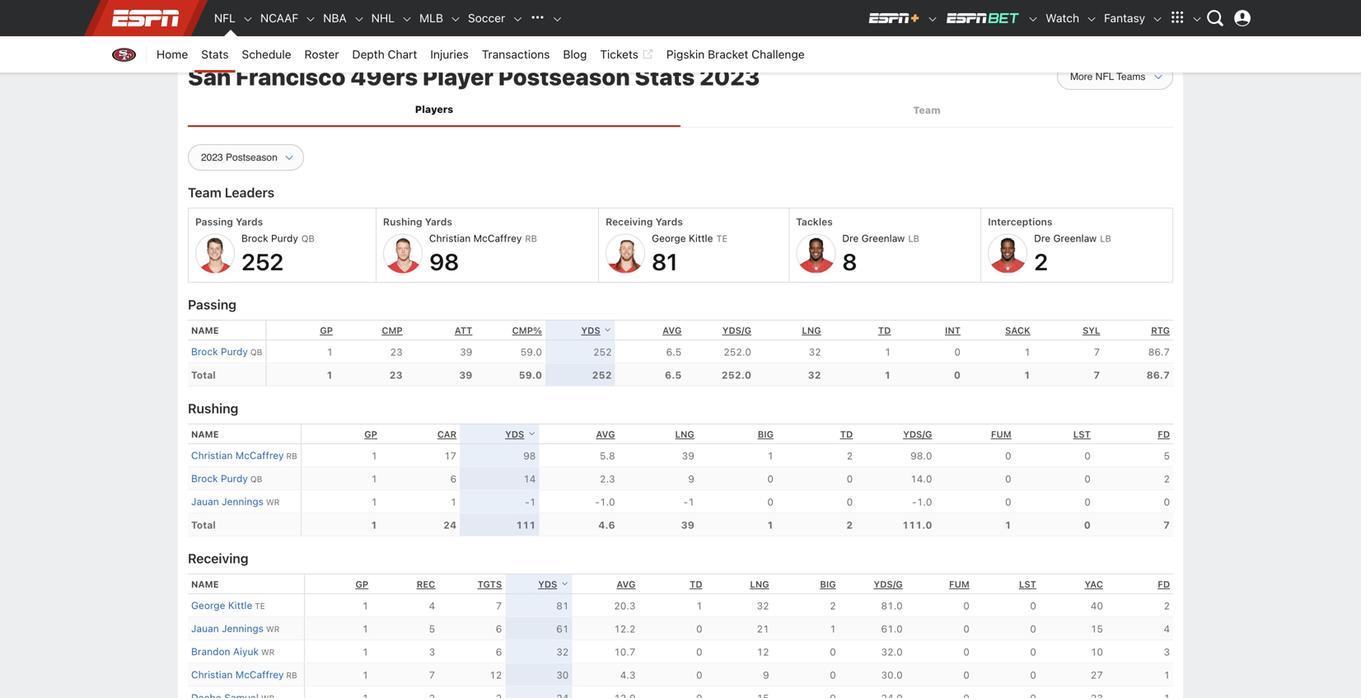 Task type: describe. For each thing, give the bounding box(es) containing it.
brandon
[[191, 646, 230, 657]]

aiyuk
[[233, 646, 259, 657]]

car link
[[437, 429, 457, 440]]

nfl link
[[208, 0, 242, 36]]

0 vertical spatial yds/g link
[[723, 325, 752, 336]]

dre greenlaw image
[[796, 234, 836, 273]]

1 horizontal spatial fum link
[[991, 429, 1012, 440]]

pigskin bracket challenge link
[[660, 36, 811, 73]]

passing yards
[[195, 216, 263, 228]]

1 3 from the left
[[429, 646, 435, 658]]

81 inside george kittle te 81
[[652, 248, 678, 275]]

0 vertical spatial 6.5
[[666, 346, 682, 358]]

dre greenlaw lb 8
[[842, 233, 920, 275]]

3 - from the left
[[684, 496, 688, 508]]

1 vertical spatial qb
[[250, 347, 262, 357]]

mccaffrey for 1st 'christian mccaffrey' link from the bottom of the standings page main content
[[235, 669, 284, 680]]

receiving yards
[[606, 216, 683, 228]]

greenlaw for 8
[[862, 233, 905, 244]]

nhl image
[[401, 13, 413, 25]]

espn more sports home page image
[[525, 6, 550, 30]]

big for topmost big link
[[758, 429, 774, 440]]

1 vertical spatial 252.0
[[722, 369, 752, 381]]

1 vertical spatial purdy
[[221, 346, 248, 357]]

1 horizontal spatial big link
[[820, 579, 836, 590]]

te for te
[[255, 601, 265, 611]]

christian mccaffrey rb 98
[[429, 233, 537, 275]]

tgts
[[478, 579, 502, 590]]

lb for 8
[[908, 233, 920, 244]]

39 right 4.6
[[681, 519, 695, 531]]

rushing for rushing
[[188, 400, 238, 416]]

2 vertical spatial yds/g link
[[874, 579, 903, 590]]

rb inside christian mccaffrey rb 98
[[525, 233, 537, 244]]

39 right the 5.8
[[682, 450, 695, 461]]

chart
[[388, 47, 417, 61]]

1 brock purdy link from the top
[[191, 346, 248, 357]]

stats inside standings page main content
[[635, 63, 695, 90]]

17
[[444, 450, 457, 461]]

cmp link
[[382, 325, 403, 336]]

lb for 2
[[1100, 233, 1112, 244]]

transactions
[[482, 47, 550, 61]]

gp link for rushing
[[364, 429, 377, 440]]

0 horizontal spatial td link
[[690, 579, 703, 590]]

1 vertical spatial 12
[[490, 669, 502, 681]]

players
[[415, 103, 453, 115]]

depth chart
[[352, 47, 417, 61]]

wr for rushing
[[266, 497, 280, 507]]

1 vertical spatial 98
[[524, 450, 536, 461]]

team leaders
[[188, 185, 275, 200]]

pigskin
[[667, 47, 705, 61]]

fd for second fd link from the bottom
[[1158, 429, 1170, 440]]

roster link
[[298, 36, 346, 73]]

10
[[1091, 646, 1103, 658]]

fantasy image
[[1152, 13, 1164, 25]]

1 vertical spatial 86.7
[[1147, 369, 1170, 381]]

tickets link
[[594, 36, 660, 73]]

1 horizontal spatial avg link
[[617, 579, 636, 590]]

0 horizontal spatial more espn image
[[1165, 6, 1190, 30]]

rtg link
[[1151, 325, 1170, 336]]

int
[[945, 325, 961, 336]]

2 horizontal spatial avg link
[[663, 325, 682, 336]]

att
[[455, 325, 473, 336]]

2 -1 from the left
[[684, 496, 695, 508]]

6 for 3
[[496, 646, 502, 658]]

1 horizontal spatial more espn image
[[1192, 13, 1203, 25]]

2.3
[[600, 473, 615, 485]]

81.0
[[881, 600, 903, 611]]

team link
[[681, 95, 1174, 125]]

0 vertical spatial 23
[[390, 346, 403, 358]]

1 horizontal spatial td link
[[840, 429, 853, 440]]

111.0
[[902, 519, 932, 531]]

postseason
[[498, 63, 630, 90]]

george kittle te 81
[[652, 233, 728, 275]]

syl
[[1083, 325, 1100, 336]]

home
[[157, 47, 188, 61]]

27
[[1091, 669, 1103, 681]]

2 vertical spatial 252
[[592, 369, 612, 381]]

0 vertical spatial 9
[[688, 473, 695, 485]]

gp for receiving
[[356, 579, 369, 590]]

0 vertical spatial 5
[[1164, 450, 1170, 461]]

20.3
[[614, 600, 636, 611]]

0 vertical spatial big link
[[758, 429, 774, 440]]

rushing for rushing yards
[[383, 216, 422, 228]]

1 vertical spatial wr
[[266, 624, 280, 634]]

2 brock purdy link from the top
[[191, 473, 248, 484]]

yds/g for the bottommost yds/g link
[[874, 579, 903, 590]]

1 christian mccaffrey link from the top
[[191, 449, 284, 461]]

passing for passing
[[188, 297, 237, 312]]

blog
[[563, 47, 587, 61]]

14
[[524, 473, 536, 485]]

2 horizontal spatial yds/g link
[[903, 429, 932, 440]]

soccer image
[[512, 13, 524, 25]]

1 vertical spatial avg
[[596, 429, 615, 440]]

2 3 from the left
[[1164, 646, 1170, 658]]

sack
[[1005, 325, 1031, 336]]

int link
[[945, 325, 961, 336]]

nfl image
[[242, 13, 254, 25]]

cmp% link
[[512, 325, 542, 336]]

depth
[[352, 47, 385, 61]]

0 horizontal spatial 5
[[429, 623, 435, 634]]

ncaaf
[[260, 11, 298, 25]]

fum for the rightmost fum link
[[991, 429, 1012, 440]]

brock purdy qb for second the brock purdy link from the top
[[191, 473, 262, 484]]

brandon aiyuk wr
[[191, 646, 275, 657]]

1 vertical spatial yds link
[[505, 429, 536, 440]]

cmp%
[[512, 325, 542, 336]]

pigskin bracket challenge
[[667, 47, 805, 61]]

1 vertical spatial 81
[[556, 600, 569, 611]]

2 1.0 from the left
[[917, 496, 932, 508]]

0 vertical spatial 252.0
[[724, 346, 752, 358]]

32.0
[[881, 646, 903, 658]]

2 total from the top
[[191, 519, 216, 531]]

2 horizontal spatial td link
[[878, 325, 891, 336]]

dre greenlaw lb 2
[[1034, 233, 1112, 275]]

george kittle te
[[191, 599, 265, 611]]

2 horizontal spatial lng link
[[802, 325, 821, 336]]

qb for name
[[250, 474, 262, 484]]

soccer
[[468, 11, 505, 25]]

george for 81
[[652, 233, 686, 244]]

more sports image
[[552, 13, 563, 25]]

nba image
[[353, 13, 365, 25]]

lng for left the lng link
[[675, 429, 695, 440]]

0 horizontal spatial stats
[[201, 47, 229, 61]]

tgts link
[[478, 579, 502, 590]]

15
[[1091, 623, 1103, 634]]

0 horizontal spatial fum link
[[949, 579, 970, 590]]

cmp
[[382, 325, 403, 336]]

30.0
[[881, 669, 903, 681]]

christian mccaffrey image
[[383, 234, 423, 273]]

schedule link
[[235, 36, 298, 73]]

2 vertical spatial lng link
[[750, 579, 769, 590]]

0 vertical spatial avg
[[663, 325, 682, 336]]

1 vertical spatial brock
[[191, 346, 218, 357]]

49ers
[[351, 63, 418, 90]]

1 vertical spatial 6.5
[[665, 369, 682, 381]]

1 horizontal spatial 9
[[763, 669, 769, 681]]

2 inside dre greenlaw lb 2
[[1034, 248, 1048, 275]]

nhl link
[[365, 0, 401, 36]]

0 horizontal spatial lst link
[[1019, 579, 1037, 590]]

1 vertical spatial 59.0
[[519, 369, 542, 381]]

receiving for receiving
[[188, 550, 249, 566]]

jauan for 2nd jauan jennings link from the bottom of the standings page main content
[[191, 496, 219, 507]]

5.8
[[600, 450, 615, 461]]

watch image
[[1086, 13, 1098, 25]]

jauan for first jauan jennings link from the bottom of the standings page main content
[[191, 623, 219, 634]]

rb for first 'christian mccaffrey' link from the top
[[286, 451, 297, 461]]

nfl
[[214, 11, 236, 25]]

car
[[437, 429, 457, 440]]

2 jauan jennings link from the top
[[191, 623, 264, 634]]

2 vertical spatial avg
[[617, 579, 636, 590]]

lng for rightmost the lng link
[[802, 325, 821, 336]]

6 for 5
[[496, 623, 502, 634]]

yac link
[[1085, 579, 1103, 590]]

fantasy
[[1104, 11, 1146, 25]]

transactions link
[[475, 36, 557, 73]]

syl link
[[1083, 325, 1100, 336]]

1 horizontal spatial espn bet image
[[1028, 13, 1039, 25]]

10.7
[[614, 646, 636, 658]]

brock purdy qb 252
[[241, 233, 315, 275]]

39 down att link
[[459, 369, 473, 381]]

0 vertical spatial 6
[[450, 473, 457, 485]]

yards for 81
[[656, 216, 683, 228]]

mlb link
[[413, 0, 450, 36]]

1 vertical spatial 23
[[389, 369, 403, 381]]

watch link
[[1039, 0, 1086, 36]]

player
[[423, 63, 494, 90]]

george for te
[[191, 599, 225, 611]]

george kittle image
[[606, 234, 645, 273]]

rtg
[[1151, 325, 1170, 336]]

christian for 1st 'christian mccaffrey' link from the bottom of the standings page main content
[[191, 669, 233, 680]]

soccer link
[[461, 0, 512, 36]]

fantasy link
[[1098, 0, 1152, 36]]

mccaffrey for first 'christian mccaffrey' link from the top
[[235, 449, 284, 461]]

injuries link
[[424, 36, 475, 73]]

61
[[556, 623, 569, 634]]

2 - from the left
[[595, 496, 600, 508]]

0 vertical spatial 59.0
[[521, 346, 542, 358]]

mccaffrey inside christian mccaffrey rb 98
[[474, 233, 522, 244]]

td for leftmost td link
[[690, 579, 703, 590]]

4 - from the left
[[912, 496, 917, 508]]

rec
[[417, 579, 435, 590]]

0 horizontal spatial espn bet image
[[945, 12, 1021, 25]]

christian inside christian mccaffrey rb 98
[[429, 233, 471, 244]]

profile management image
[[1235, 10, 1251, 26]]

att link
[[455, 325, 473, 336]]

111
[[516, 519, 536, 531]]

brandon aiyuk link
[[191, 646, 259, 657]]

rushing yards
[[383, 216, 452, 228]]

dre for 2
[[1034, 233, 1051, 244]]

24
[[443, 519, 457, 531]]

nba
[[323, 11, 347, 25]]

1 vertical spatial avg link
[[596, 429, 615, 440]]



Task type: locate. For each thing, give the bounding box(es) containing it.
td for middle td link
[[840, 429, 853, 440]]

1 horizontal spatial -1
[[684, 496, 695, 508]]

players link
[[188, 94, 681, 125]]

2 greenlaw from the left
[[1054, 233, 1097, 244]]

george
[[652, 233, 686, 244], [191, 599, 225, 611]]

0 horizontal spatial yds link
[[505, 429, 536, 440]]

brock purdy image
[[195, 234, 235, 273]]

1 vertical spatial gp
[[364, 429, 377, 440]]

qb for passing yards
[[302, 233, 315, 244]]

more espn image
[[1165, 6, 1190, 30], [1192, 13, 1203, 25]]

1 jauan jennings link from the top
[[191, 496, 264, 507]]

1 horizontal spatial george
[[652, 233, 686, 244]]

passing for passing yards
[[195, 216, 233, 228]]

1 vertical spatial big
[[820, 579, 836, 590]]

yds up 14
[[505, 429, 524, 440]]

fd link
[[1158, 429, 1170, 440], [1158, 579, 1170, 590]]

avg link up 20.3
[[617, 579, 636, 590]]

yards for 252
[[236, 216, 263, 228]]

lng for bottom the lng link
[[750, 579, 769, 590]]

san francisco 49ers player postseason stats 2023
[[188, 63, 760, 90]]

0 vertical spatial kittle
[[689, 233, 713, 244]]

8
[[842, 248, 857, 275]]

leaders
[[225, 185, 275, 200]]

avg down george kittle te 81
[[663, 325, 682, 336]]

george kittle link
[[191, 599, 252, 611]]

dre inside dre greenlaw lb 2
[[1034, 233, 1051, 244]]

avg up 20.3
[[617, 579, 636, 590]]

td for td link to the right
[[878, 325, 891, 336]]

0 vertical spatial avg link
[[663, 325, 682, 336]]

2 vertical spatial yds link
[[538, 579, 569, 590]]

2 horizontal spatial avg
[[663, 325, 682, 336]]

1 vertical spatial jauan jennings link
[[191, 623, 264, 634]]

1 vertical spatial rb
[[286, 451, 297, 461]]

team for team leaders
[[188, 185, 222, 200]]

12 down "21"
[[757, 646, 769, 658]]

qb inside brock purdy qb 252
[[302, 233, 315, 244]]

1 vertical spatial lst
[[1019, 579, 1037, 590]]

name for receiving
[[191, 579, 219, 590]]

1 vertical spatial total
[[191, 519, 216, 531]]

wr for receiving
[[261, 647, 275, 657]]

0 vertical spatial purdy
[[271, 233, 298, 244]]

purdy inside brock purdy qb 252
[[271, 233, 298, 244]]

1 horizontal spatial -1.0
[[912, 496, 932, 508]]

fum for leftmost fum link
[[949, 579, 970, 590]]

espn bet image right espn plus icon
[[945, 12, 1021, 25]]

standings page main content
[[178, 49, 1183, 698]]

1 1.0 from the left
[[600, 496, 615, 508]]

receiving for receiving yards
[[606, 216, 653, 228]]

gp left car link
[[364, 429, 377, 440]]

avg
[[663, 325, 682, 336], [596, 429, 615, 440], [617, 579, 636, 590]]

avg link down george kittle te 81
[[663, 325, 682, 336]]

big
[[758, 429, 774, 440], [820, 579, 836, 590]]

12 left 30 on the left bottom of page
[[490, 669, 502, 681]]

0 horizontal spatial dre
[[842, 233, 859, 244]]

0 horizontal spatial avg
[[596, 429, 615, 440]]

dre greenlaw image
[[988, 234, 1028, 273]]

gp link for passing
[[320, 325, 333, 336]]

2 vertical spatial avg link
[[617, 579, 636, 590]]

gp link
[[320, 325, 333, 336], [364, 429, 377, 440], [356, 579, 369, 590]]

1 horizontal spatial receiving
[[606, 216, 653, 228]]

0 horizontal spatial big link
[[758, 429, 774, 440]]

yds for the middle yds link
[[505, 429, 524, 440]]

1 -1.0 from the left
[[595, 496, 615, 508]]

dre up 8
[[842, 233, 859, 244]]

lst
[[1074, 429, 1091, 440], [1019, 579, 1037, 590]]

61.0
[[881, 623, 903, 634]]

lb inside dre greenlaw lb 8
[[908, 233, 920, 244]]

252 inside brock purdy qb 252
[[241, 248, 284, 275]]

1 horizontal spatial lng link
[[750, 579, 769, 590]]

espn plus image
[[927, 13, 939, 25]]

98 inside christian mccaffrey rb 98
[[429, 248, 459, 275]]

40
[[1091, 600, 1103, 611]]

0 horizontal spatial 4
[[429, 600, 435, 611]]

30
[[556, 669, 569, 681]]

gp left cmp
[[320, 325, 333, 336]]

0 horizontal spatial yds/g link
[[723, 325, 752, 336]]

1.0 down 2.3
[[600, 496, 615, 508]]

mccaffrey
[[474, 233, 522, 244], [235, 449, 284, 461], [235, 669, 284, 680]]

1 jauan from the top
[[191, 496, 219, 507]]

0 vertical spatial rb
[[525, 233, 537, 244]]

2 vertical spatial 6
[[496, 646, 502, 658]]

rb for 1st 'christian mccaffrey' link from the bottom of the standings page main content
[[286, 670, 297, 680]]

39
[[460, 346, 473, 358], [459, 369, 473, 381], [682, 450, 695, 461], [681, 519, 695, 531]]

1 vertical spatial yds/g link
[[903, 429, 932, 440]]

lb inside dre greenlaw lb 2
[[1100, 233, 1112, 244]]

greenlaw inside dre greenlaw lb 8
[[862, 233, 905, 244]]

1 fd from the top
[[1158, 429, 1170, 440]]

2 horizontal spatial yds
[[581, 325, 601, 336]]

jennings
[[222, 496, 264, 507], [222, 623, 264, 634]]

gp for passing
[[320, 325, 333, 336]]

0 horizontal spatial yds
[[505, 429, 524, 440]]

bracket
[[708, 47, 749, 61]]

1 yards from the left
[[236, 216, 263, 228]]

3 name from the top
[[191, 579, 219, 590]]

francisco
[[236, 63, 346, 90]]

yards
[[236, 216, 263, 228], [425, 216, 452, 228], [656, 216, 683, 228]]

dre
[[842, 233, 859, 244], [1034, 233, 1051, 244]]

lst link
[[1074, 429, 1091, 440], [1019, 579, 1037, 590]]

george down the receiving yards
[[652, 233, 686, 244]]

kittle for 81
[[689, 233, 713, 244]]

0 vertical spatial 86.7
[[1149, 346, 1170, 358]]

2 yards from the left
[[425, 216, 452, 228]]

brock purdy qb for second the brock purdy link from the bottom
[[191, 346, 262, 357]]

receiving up george kittle icon
[[606, 216, 653, 228]]

brock purdy link
[[191, 346, 248, 357], [191, 473, 248, 484]]

2 lb from the left
[[1100, 233, 1112, 244]]

0 vertical spatial lst link
[[1074, 429, 1091, 440]]

gp link left rec
[[356, 579, 369, 590]]

ncaaf link
[[254, 0, 305, 36]]

1 vertical spatial td
[[840, 429, 853, 440]]

yds for yds link to the top
[[581, 325, 601, 336]]

2 vertical spatial yds
[[538, 579, 557, 590]]

tackles
[[796, 216, 833, 228]]

brock
[[241, 233, 268, 244], [191, 346, 218, 357], [191, 473, 218, 484]]

passing down brock purdy image
[[188, 297, 237, 312]]

advertisement element
[[281, 0, 1080, 40]]

team leaders element
[[188, 208, 1174, 283]]

yds/g for yds/g link to the right
[[903, 429, 932, 440]]

81 up 61
[[556, 600, 569, 611]]

1 - from the left
[[525, 496, 530, 508]]

3 right 10 on the bottom right
[[1164, 646, 1170, 658]]

te inside george kittle te 81
[[717, 233, 728, 244]]

kittle right george kittle icon
[[689, 233, 713, 244]]

0 vertical spatial qb
[[302, 233, 315, 244]]

george inside george kittle te 81
[[652, 233, 686, 244]]

yds/g for topmost yds/g link
[[723, 325, 752, 336]]

blog link
[[557, 36, 594, 73]]

dre for 8
[[842, 233, 859, 244]]

3 yards from the left
[[656, 216, 683, 228]]

kittle inside george kittle te 81
[[689, 233, 713, 244]]

qb
[[302, 233, 315, 244], [250, 347, 262, 357], [250, 474, 262, 484]]

purdy for passing yards
[[271, 233, 298, 244]]

1 horizontal spatial 12
[[757, 646, 769, 658]]

0 horizontal spatial td
[[690, 579, 703, 590]]

0 vertical spatial jauan jennings link
[[191, 496, 264, 507]]

greenlaw right dre greenlaw image
[[1054, 233, 1097, 244]]

-1.0 down 14.0
[[912, 496, 932, 508]]

39 down att
[[460, 346, 473, 358]]

81 right george kittle icon
[[652, 248, 678, 275]]

purdy for name
[[221, 473, 248, 484]]

avg up the 5.8
[[596, 429, 615, 440]]

greenlaw for 2
[[1054, 233, 1097, 244]]

christian mccaffrey link
[[191, 449, 284, 461], [191, 669, 284, 680]]

yac
[[1085, 579, 1103, 590]]

2 jennings from the top
[[222, 623, 264, 634]]

2 dre from the left
[[1034, 233, 1051, 244]]

avg link
[[663, 325, 682, 336], [596, 429, 615, 440], [617, 579, 636, 590]]

gp link left cmp
[[320, 325, 333, 336]]

dre down interceptions at right
[[1034, 233, 1051, 244]]

1 vertical spatial fd link
[[1158, 579, 1170, 590]]

12
[[757, 646, 769, 658], [490, 669, 502, 681]]

2 -1.0 from the left
[[912, 496, 932, 508]]

greenlaw inside dre greenlaw lb 2
[[1054, 233, 1097, 244]]

1 vertical spatial team
[[188, 185, 222, 200]]

yds right cmp% link
[[581, 325, 601, 336]]

2
[[1034, 248, 1048, 275], [847, 450, 853, 461], [1164, 473, 1170, 485], [846, 519, 853, 531], [830, 600, 836, 611], [1164, 600, 1170, 611]]

passing up brock purdy image
[[195, 216, 233, 228]]

2 fd from the top
[[1158, 579, 1170, 590]]

rec link
[[417, 579, 435, 590]]

gp left rec
[[356, 579, 369, 590]]

yds link up 14
[[505, 429, 536, 440]]

0 horizontal spatial te
[[255, 601, 265, 611]]

espn+ image
[[868, 12, 921, 25]]

0 vertical spatial wr
[[266, 497, 280, 507]]

1 brock purdy qb from the top
[[191, 346, 262, 357]]

passing inside team leaders 'element'
[[195, 216, 233, 228]]

0 vertical spatial big
[[758, 429, 774, 440]]

1 horizontal spatial big
[[820, 579, 836, 590]]

98 right 'christian mccaffrey' image
[[429, 248, 459, 275]]

0 vertical spatial stats
[[201, 47, 229, 61]]

yards up george kittle te 81
[[656, 216, 683, 228]]

21
[[757, 623, 769, 634]]

2023
[[700, 63, 760, 90]]

greenlaw right dre greenlaw icon
[[862, 233, 905, 244]]

2 fd link from the top
[[1158, 579, 1170, 590]]

1 vertical spatial rushing
[[188, 400, 238, 416]]

0 horizontal spatial lng
[[675, 429, 695, 440]]

12.2
[[614, 623, 636, 634]]

0 horizontal spatial 9
[[688, 473, 695, 485]]

christian for first 'christian mccaffrey' link from the top
[[191, 449, 233, 461]]

1 horizontal spatial lst link
[[1074, 429, 1091, 440]]

wr
[[266, 497, 280, 507], [266, 624, 280, 634], [261, 647, 275, 657]]

yards up christian mccaffrey rb 98
[[425, 216, 452, 228]]

jennings for 2nd jauan jennings link from the bottom of the standings page main content
[[222, 496, 264, 507]]

1
[[327, 346, 333, 358], [885, 346, 891, 358], [1024, 346, 1031, 358], [326, 369, 333, 381], [885, 369, 891, 381], [1024, 369, 1031, 381], [371, 450, 377, 461], [768, 450, 774, 461], [371, 473, 377, 485], [371, 496, 377, 508], [450, 496, 457, 508], [530, 496, 536, 508], [688, 496, 695, 508], [371, 519, 377, 531], [767, 519, 774, 531], [1005, 519, 1012, 531], [362, 600, 369, 611], [696, 600, 703, 611], [362, 623, 369, 634], [830, 623, 836, 634], [362, 646, 369, 658], [362, 669, 369, 681], [1164, 669, 1170, 681]]

brock purdy qb
[[191, 346, 262, 357], [191, 473, 262, 484]]

2 christian mccaffrey rb from the top
[[191, 669, 297, 680]]

2 vertical spatial christian
[[191, 669, 233, 680]]

gp link left car link
[[364, 429, 377, 440]]

2 vertical spatial name
[[191, 579, 219, 590]]

7
[[1094, 346, 1100, 358], [1094, 369, 1100, 381], [1164, 519, 1170, 531], [496, 600, 502, 611], [429, 669, 435, 681]]

0 vertical spatial passing
[[195, 216, 233, 228]]

yards down leaders
[[236, 216, 263, 228]]

1 vertical spatial td link
[[840, 429, 853, 440]]

1 vertical spatial fum link
[[949, 579, 970, 590]]

1 jauan jennings wr from the top
[[191, 496, 280, 507]]

1 vertical spatial brock purdy qb
[[191, 473, 262, 484]]

tab list containing players
[[188, 93, 1174, 127]]

5
[[1164, 450, 1170, 461], [429, 623, 435, 634]]

brock inside brock purdy qb 252
[[241, 233, 268, 244]]

1.0 down 14.0
[[917, 496, 932, 508]]

0 vertical spatial lng
[[802, 325, 821, 336]]

0 horizontal spatial lst
[[1019, 579, 1037, 590]]

2 vertical spatial mccaffrey
[[235, 669, 284, 680]]

schedule
[[242, 47, 291, 61]]

challenge
[[752, 47, 805, 61]]

1 vertical spatial christian mccaffrey rb
[[191, 669, 297, 680]]

0 vertical spatial 81
[[652, 248, 678, 275]]

tab list inside standings page main content
[[188, 93, 1174, 127]]

ncaaf image
[[305, 13, 317, 25]]

2 brock purdy qb from the top
[[191, 473, 262, 484]]

-1.0 up 4.6
[[595, 496, 615, 508]]

mlb image
[[450, 13, 461, 25]]

1 dre from the left
[[842, 233, 859, 244]]

1 vertical spatial passing
[[188, 297, 237, 312]]

0 vertical spatial yds/g
[[723, 325, 752, 336]]

espn bet image left watch
[[1028, 13, 1039, 25]]

0 horizontal spatial fum
[[949, 579, 970, 590]]

wr inside brandon aiyuk wr
[[261, 647, 275, 657]]

fum link
[[991, 429, 1012, 440], [949, 579, 970, 590]]

1 vertical spatial 4
[[1164, 623, 1170, 634]]

fum
[[991, 429, 1012, 440], [949, 579, 970, 590]]

1 name from the top
[[191, 325, 219, 336]]

te inside george kittle te
[[255, 601, 265, 611]]

tab list
[[188, 93, 1174, 127]]

yds link up 61
[[538, 579, 569, 590]]

stats up the "san"
[[201, 47, 229, 61]]

0 vertical spatial 4
[[429, 600, 435, 611]]

stats down pigskin
[[635, 63, 695, 90]]

global navigation element
[[104, 0, 1258, 36]]

jauan
[[191, 496, 219, 507], [191, 623, 219, 634]]

1 fd link from the top
[[1158, 429, 1170, 440]]

receiving inside team leaders 'element'
[[606, 216, 653, 228]]

rb
[[525, 233, 537, 244], [286, 451, 297, 461], [286, 670, 297, 680]]

big for the right big link
[[820, 579, 836, 590]]

1 horizontal spatial fum
[[991, 429, 1012, 440]]

9
[[688, 473, 695, 485], [763, 669, 769, 681]]

1 vertical spatial fum
[[949, 579, 970, 590]]

nhl
[[371, 11, 395, 25]]

kittle
[[689, 233, 713, 244], [228, 599, 252, 611]]

1 lb from the left
[[908, 233, 920, 244]]

0 vertical spatial lng link
[[802, 325, 821, 336]]

0 vertical spatial lst
[[1074, 429, 1091, 440]]

1 horizontal spatial team
[[913, 104, 941, 116]]

1 total from the top
[[191, 369, 216, 381]]

external link image
[[642, 45, 653, 64]]

1 vertical spatial gp link
[[364, 429, 377, 440]]

nba link
[[317, 0, 353, 36]]

2 vertical spatial td
[[690, 579, 703, 590]]

brock for passing yards
[[241, 233, 268, 244]]

sack link
[[1005, 325, 1031, 336]]

jauan jennings wr
[[191, 496, 280, 507], [191, 623, 280, 634]]

kittle up aiyuk
[[228, 599, 252, 611]]

dre inside dre greenlaw lb 8
[[842, 233, 859, 244]]

0 vertical spatial fd link
[[1158, 429, 1170, 440]]

1 vertical spatial mccaffrey
[[235, 449, 284, 461]]

2 jauan from the top
[[191, 623, 219, 634]]

td
[[878, 325, 891, 336], [840, 429, 853, 440], [690, 579, 703, 590]]

1 vertical spatial george
[[191, 599, 225, 611]]

passing
[[195, 216, 233, 228], [188, 297, 237, 312]]

avg link up the 5.8
[[596, 429, 615, 440]]

3 down rec
[[429, 646, 435, 658]]

yds link right cmp% link
[[581, 325, 612, 336]]

0 vertical spatial 98
[[429, 248, 459, 275]]

14.0
[[911, 473, 932, 485]]

4 down rec
[[429, 600, 435, 611]]

kittle for te
[[228, 599, 252, 611]]

0 horizontal spatial george
[[191, 599, 225, 611]]

gp link for receiving
[[356, 579, 369, 590]]

1 jennings from the top
[[222, 496, 264, 507]]

0 vertical spatial name
[[191, 325, 219, 336]]

0 horizontal spatial lng link
[[675, 429, 695, 440]]

gp for rushing
[[364, 429, 377, 440]]

team for team
[[913, 104, 941, 116]]

1 horizontal spatial 4
[[1164, 623, 1170, 634]]

yds for bottom yds link
[[538, 579, 557, 590]]

0 horizontal spatial -1
[[525, 496, 536, 508]]

0 vertical spatial yds link
[[581, 325, 612, 336]]

purdy
[[271, 233, 298, 244], [221, 346, 248, 357], [221, 473, 248, 484]]

depth chart link
[[346, 36, 424, 73]]

gp
[[320, 325, 333, 336], [364, 429, 377, 440], [356, 579, 369, 590]]

te for 81
[[717, 233, 728, 244]]

0 vertical spatial yds
[[581, 325, 601, 336]]

1 christian mccaffrey rb from the top
[[191, 449, 297, 461]]

rushing inside team leaders 'element'
[[383, 216, 422, 228]]

fd for 1st fd link from the bottom
[[1158, 579, 1170, 590]]

receiving up the george kittle link
[[188, 550, 249, 566]]

98 up 14
[[524, 450, 536, 461]]

1 vertical spatial 252
[[593, 346, 612, 358]]

yds up 61
[[538, 579, 557, 590]]

0 vertical spatial fum link
[[991, 429, 1012, 440]]

1 -1 from the left
[[525, 496, 536, 508]]

4.3
[[620, 669, 636, 681]]

2 name from the top
[[191, 429, 219, 440]]

name for passing
[[191, 325, 219, 336]]

1 vertical spatial receiving
[[188, 550, 249, 566]]

2 jauan jennings wr from the top
[[191, 623, 280, 634]]

4
[[429, 600, 435, 611], [1164, 623, 1170, 634]]

jennings for first jauan jennings link from the bottom of the standings page main content
[[222, 623, 264, 634]]

espn bet image
[[945, 12, 1021, 25], [1028, 13, 1039, 25]]

brock for name
[[191, 473, 218, 484]]

greenlaw
[[862, 233, 905, 244], [1054, 233, 1097, 244]]

1 horizontal spatial 81
[[652, 248, 678, 275]]

rushing
[[383, 216, 422, 228], [188, 400, 238, 416]]

6.5
[[666, 346, 682, 358], [665, 369, 682, 381]]

0 vertical spatial mccaffrey
[[474, 233, 522, 244]]

yards for 98
[[425, 216, 452, 228]]

big link
[[758, 429, 774, 440], [820, 579, 836, 590]]

san
[[188, 63, 231, 90]]

4 right the 15
[[1164, 623, 1170, 634]]

name for rushing
[[191, 429, 219, 440]]

2 christian mccaffrey link from the top
[[191, 669, 284, 680]]

1 greenlaw from the left
[[862, 233, 905, 244]]

0 horizontal spatial yards
[[236, 216, 263, 228]]

george up brandon at bottom left
[[191, 599, 225, 611]]



Task type: vqa. For each thing, say whether or not it's contained in the screenshot.
topmost "mitchell" Link
no



